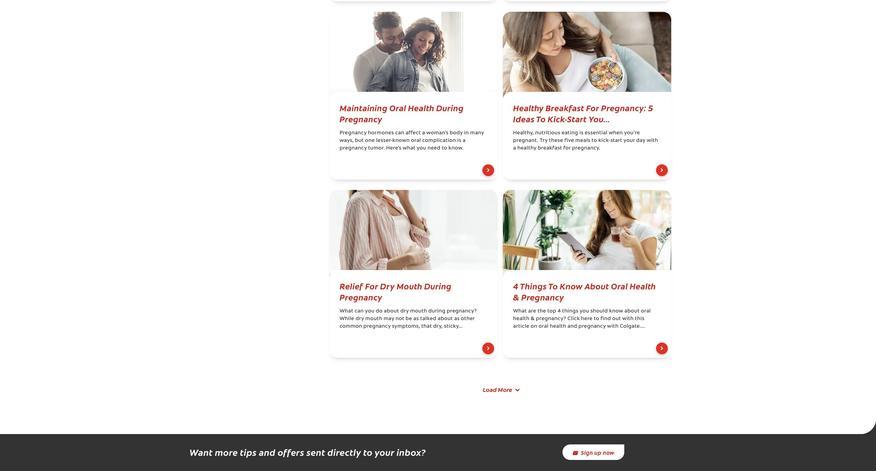 Task type: vqa. For each thing, say whether or not it's contained in the screenshot.
the Click
yes



Task type: describe. For each thing, give the bounding box(es) containing it.
breakfast
[[546, 102, 584, 113]]

find
[[601, 316, 611, 322]]

maintaining
[[340, 102, 388, 113]]

more
[[215, 446, 238, 458]]

oral inside 4 things to know about oral health & pregnancy
[[611, 280, 628, 292]]

4 inside what are the top 4 things you should know about oral health & pregnancy? click here to find out with this article on oral health and pregnancy with colgate....
[[558, 309, 561, 314]]

pregnancy inside what are the top 4 things you should know about oral health & pregnancy? click here to find out with this article on oral health and pregnancy with colgate....
[[579, 324, 606, 329]]

breakfast
[[538, 146, 562, 151]]

things
[[562, 309, 579, 314]]

not
[[396, 316, 404, 322]]

& inside what are the top 4 things you should know about oral health & pregnancy? click here to find out with this article on oral health and pregnancy with colgate....
[[531, 316, 535, 322]]

inbox?
[[397, 446, 426, 458]]

2 vertical spatial with
[[607, 324, 619, 329]]

article
[[513, 324, 530, 329]]

your inside healthy, nutritious eating is essential when you're pregnant. try these five meals to kick-start your day with a healthy breakfast for pregnancy.
[[624, 138, 635, 143]]

1 vertical spatial and
[[259, 446, 276, 458]]

0 horizontal spatial your
[[375, 446, 395, 458]]

oral inside "maintaining oral health during pregnancy"
[[389, 102, 406, 113]]

health inside "maintaining oral health during pregnancy"
[[408, 102, 434, 113]]

1 vertical spatial with
[[622, 316, 634, 322]]

5
[[648, 102, 653, 113]]

in
[[464, 131, 469, 136]]

out
[[612, 316, 621, 322]]

dry,
[[433, 324, 443, 329]]

what
[[403, 146, 416, 151]]

for inside relief for dry mouth during pregnancy
[[365, 280, 378, 292]]

the
[[538, 309, 546, 314]]

what for relief for dry mouth during pregnancy
[[340, 309, 353, 314]]

talked
[[420, 316, 437, 322]]

0 vertical spatial dry
[[400, 309, 409, 314]]

can inside what can you do about dry mouth during pregnancy? while dry mouth may not be as talked about as other common pregnancy symptoms, that dry, sticky...
[[355, 309, 364, 314]]

need
[[428, 146, 441, 151]]

that
[[421, 324, 432, 329]]

start
[[611, 138, 622, 143]]

lesser-
[[376, 138, 392, 143]]

you inside what can you do about dry mouth during pregnancy? while dry mouth may not be as talked about as other common pregnancy symptoms, that dry, sticky...
[[365, 309, 375, 314]]

is inside pregnancy hormones can affect a woman's body in many ways, but one lesser-known oral complication is a pregnancy tumor. here's what you need to know.
[[457, 138, 461, 143]]

five
[[565, 138, 574, 143]]

when
[[609, 131, 623, 136]]

mouth
[[397, 280, 422, 292]]

hormones
[[368, 131, 394, 136]]

should
[[591, 309, 608, 314]]

known
[[392, 138, 410, 143]]

complication
[[422, 138, 456, 143]]

0 horizontal spatial dry
[[356, 316, 364, 322]]

pregnancy inside what can you do about dry mouth during pregnancy? while dry mouth may not be as talked about as other common pregnancy symptoms, that dry, sticky...
[[364, 324, 391, 329]]

kick-
[[599, 138, 611, 143]]

tumor.
[[368, 146, 385, 151]]

sign
[[581, 449, 593, 456]]

for inside healthy breakfast for pregnancy: 5 ideas to kick-start you...
[[586, 102, 599, 113]]

pregnant.
[[513, 138, 539, 143]]

be
[[406, 316, 412, 322]]

body
[[450, 131, 463, 136]]

oral inside pregnancy hormones can affect a woman's body in many ways, but one lesser-known oral complication is a pregnancy tumor. here's what you need to know.
[[411, 138, 421, 143]]

here's
[[386, 146, 401, 151]]

0 horizontal spatial about
[[384, 309, 399, 314]]

eating
[[562, 131, 578, 136]]

during
[[428, 309, 446, 314]]

many
[[470, 131, 484, 136]]

0 vertical spatial a
[[422, 131, 425, 136]]

load more button
[[474, 382, 526, 397]]

and inside what are the top 4 things you should know about oral health & pregnancy? click here to find out with this article on oral health and pregnancy with colgate....
[[568, 324, 577, 329]]

relief
[[340, 280, 363, 292]]

may
[[384, 316, 394, 322]]

essential
[[585, 131, 608, 136]]

know.
[[449, 146, 464, 151]]

try
[[540, 138, 548, 143]]

2 vertical spatial oral
[[539, 324, 549, 329]]

sticky...
[[444, 324, 463, 329]]

meals
[[575, 138, 590, 143]]

1 horizontal spatial health
[[550, 324, 566, 329]]

sign up now link
[[562, 445, 624, 460]]

health inside 4 things to know about oral health & pregnancy
[[630, 280, 656, 292]]

during inside "maintaining oral health during pregnancy"
[[436, 102, 464, 113]]

want more tips and offers sent directly to your inbox?
[[189, 446, 426, 458]]

pregnancy hormones can affect a woman's body in many ways, but one lesser-known oral complication is a pregnancy tumor. here's what you need to know.
[[340, 131, 484, 151]]

0 vertical spatial mouth
[[410, 309, 427, 314]]

symptoms,
[[392, 324, 420, 329]]

sent
[[306, 446, 325, 458]]

relief for dry mouth during pregnancy
[[340, 280, 452, 303]]

1 horizontal spatial a
[[463, 138, 466, 143]]

what can you do about dry mouth during pregnancy? while dry mouth may not be as talked about as other common pregnancy symptoms, that dry, sticky...
[[340, 309, 477, 329]]

healthy, nutritious eating is essential when you're pregnant. try these five meals to kick-start your day with a healthy breakfast for pregnancy.
[[513, 131, 658, 151]]

pregnancy inside "maintaining oral health during pregnancy"
[[340, 113, 382, 124]]

do
[[376, 309, 383, 314]]

2 as from the left
[[454, 316, 460, 322]]

ideas
[[513, 113, 535, 124]]

colgate....
[[620, 324, 645, 329]]

know
[[560, 280, 583, 292]]

rounded corner image
[[861, 419, 876, 434]]

healthy breakfast for pregnancy: 5 ideas to kick-start you...
[[513, 102, 653, 124]]

about
[[585, 280, 609, 292]]

to inside what are the top 4 things you should know about oral health & pregnancy? click here to find out with this article on oral health and pregnancy with colgate....
[[594, 316, 599, 322]]

while
[[340, 316, 354, 322]]

can inside pregnancy hormones can affect a woman's body in many ways, but one lesser-known oral complication is a pregnancy tumor. here's what you need to know.
[[395, 131, 404, 136]]

pregnancy? inside what are the top 4 things you should know about oral health & pregnancy? click here to find out with this article on oral health and pregnancy with colgate....
[[536, 316, 566, 322]]

know
[[609, 309, 623, 314]]

pregnancy.
[[572, 146, 600, 151]]

kick-
[[548, 113, 567, 124]]



Task type: locate. For each thing, give the bounding box(es) containing it.
footer
[[324, 0, 676, 406]]

1 vertical spatial can
[[355, 309, 364, 314]]

want
[[189, 446, 213, 458]]

can up known
[[395, 131, 404, 136]]

0 vertical spatial during
[[436, 102, 464, 113]]

0 horizontal spatial to
[[536, 113, 546, 124]]

day
[[636, 138, 646, 143]]

what for 4 things to know about oral health & pregnancy
[[513, 309, 527, 314]]

0 vertical spatial &
[[513, 291, 519, 303]]

and down click
[[568, 324, 577, 329]]

health up this
[[630, 280, 656, 292]]

and
[[568, 324, 577, 329], [259, 446, 276, 458]]

0 vertical spatial oral
[[389, 102, 406, 113]]

maintaining oral health during pregnancy
[[340, 102, 464, 124]]

what are the top 4 things you should know about oral health & pregnancy? click here to find out with this article on oral health and pregnancy with colgate....
[[513, 309, 651, 329]]

is inside healthy, nutritious eating is essential when you're pregnant. try these five meals to kick-start your day with a healthy breakfast for pregnancy.
[[580, 131, 584, 136]]

you...
[[589, 113, 610, 124]]

directly
[[327, 446, 361, 458]]

1 vertical spatial is
[[457, 138, 461, 143]]

to left know
[[548, 280, 558, 292]]

you up here on the right of page
[[580, 309, 589, 314]]

0 horizontal spatial 4
[[513, 280, 519, 292]]

pregnancy? inside what can you do about dry mouth during pregnancy? while dry mouth may not be as talked about as other common pregnancy symptoms, that dry, sticky...
[[447, 309, 477, 314]]

pregnancy down the but
[[340, 146, 367, 151]]

your down you're on the top of page
[[624, 138, 635, 143]]

pregnancy
[[340, 113, 382, 124], [340, 131, 367, 136], [340, 291, 382, 303], [521, 291, 564, 303]]

for left dry
[[365, 280, 378, 292]]

1 horizontal spatial with
[[622, 316, 634, 322]]

offers
[[278, 446, 304, 458]]

oral up this
[[641, 309, 651, 314]]

can
[[395, 131, 404, 136], [355, 309, 364, 314]]

0 vertical spatial your
[[624, 138, 635, 143]]

1 vertical spatial 4
[[558, 309, 561, 314]]

a down "in"
[[463, 138, 466, 143]]

dry
[[380, 280, 395, 292]]

for
[[564, 146, 571, 151]]

more
[[498, 385, 512, 394]]

0 vertical spatial is
[[580, 131, 584, 136]]

1 horizontal spatial is
[[580, 131, 584, 136]]

with right day
[[647, 138, 658, 143]]

to down complication
[[442, 146, 447, 151]]

0 horizontal spatial you
[[365, 309, 375, 314]]

but
[[355, 138, 364, 143]]

1 vertical spatial dry
[[356, 316, 364, 322]]

other
[[461, 316, 475, 322]]

2 what from the left
[[513, 309, 527, 314]]

about up this
[[625, 309, 640, 314]]

0 horizontal spatial with
[[607, 324, 619, 329]]

dry
[[400, 309, 409, 314], [356, 316, 364, 322]]

to
[[536, 113, 546, 124], [548, 280, 558, 292]]

1 horizontal spatial pregnancy?
[[536, 316, 566, 322]]

0 horizontal spatial health
[[408, 102, 434, 113]]

what up the while
[[340, 309, 353, 314]]

these
[[549, 138, 563, 143]]

with inside healthy, nutritious eating is essential when you're pregnant. try these five meals to kick-start your day with a healthy breakfast for pregnancy.
[[647, 138, 658, 143]]

about inside what are the top 4 things you should know about oral health & pregnancy? click here to find out with this article on oral health and pregnancy with colgate....
[[625, 309, 640, 314]]

1 horizontal spatial you
[[417, 146, 426, 151]]

0 vertical spatial health
[[513, 316, 530, 322]]

health up the affect
[[408, 102, 434, 113]]

you
[[417, 146, 426, 151], [365, 309, 375, 314], [580, 309, 589, 314]]

pregnancy inside 4 things to know about oral health & pregnancy
[[521, 291, 564, 303]]

up
[[595, 449, 602, 456]]

what
[[340, 309, 353, 314], [513, 309, 527, 314]]

is down body
[[457, 138, 461, 143]]

0 horizontal spatial a
[[422, 131, 425, 136]]

during
[[436, 102, 464, 113], [424, 280, 452, 292]]

0 vertical spatial health
[[408, 102, 434, 113]]

this
[[635, 316, 645, 322]]

pregnancy? up other
[[447, 309, 477, 314]]

for
[[586, 102, 599, 113], [365, 280, 378, 292]]

4 things to know about oral health & pregnancy
[[513, 280, 656, 303]]

1 horizontal spatial oral
[[611, 280, 628, 292]]

health
[[408, 102, 434, 113], [630, 280, 656, 292]]

you're
[[624, 131, 640, 136]]

0 vertical spatial to
[[536, 113, 546, 124]]

sign up now
[[581, 449, 615, 456]]

1 horizontal spatial to
[[548, 280, 558, 292]]

a left healthy
[[513, 146, 516, 151]]

woman's
[[426, 131, 449, 136]]

to right directly
[[363, 446, 373, 458]]

1 vertical spatial &
[[531, 316, 535, 322]]

on
[[531, 324, 537, 329]]

2 horizontal spatial about
[[625, 309, 640, 314]]

mouth up talked
[[410, 309, 427, 314]]

a right the affect
[[422, 131, 425, 136]]

now
[[603, 449, 615, 456]]

as right be
[[414, 316, 419, 322]]

1 horizontal spatial mouth
[[410, 309, 427, 314]]

can up common
[[355, 309, 364, 314]]

to inside healthy breakfast for pregnancy: 5 ideas to kick-start you...
[[536, 113, 546, 124]]

1 horizontal spatial what
[[513, 309, 527, 314]]

1 vertical spatial health
[[630, 280, 656, 292]]

oral down the affect
[[411, 138, 421, 143]]

2 horizontal spatial you
[[580, 309, 589, 314]]

0 horizontal spatial as
[[414, 316, 419, 322]]

load
[[483, 385, 497, 394]]

1 vertical spatial for
[[365, 280, 378, 292]]

dry up be
[[400, 309, 409, 314]]

1 vertical spatial oral
[[611, 280, 628, 292]]

2 horizontal spatial with
[[647, 138, 658, 143]]

0 vertical spatial 4
[[513, 280, 519, 292]]

you left the do
[[365, 309, 375, 314]]

1 horizontal spatial your
[[624, 138, 635, 143]]

for up "essential"
[[586, 102, 599, 113]]

dry up common
[[356, 316, 364, 322]]

0 vertical spatial oral
[[411, 138, 421, 143]]

oral
[[411, 138, 421, 143], [641, 309, 651, 314], [539, 324, 549, 329]]

mouth down the do
[[365, 316, 382, 322]]

your left inbox?
[[375, 446, 395, 458]]

what inside what can you do about dry mouth during pregnancy? while dry mouth may not be as talked about as other common pregnancy symptoms, that dry, sticky...
[[340, 309, 353, 314]]

4 inside 4 things to know about oral health & pregnancy
[[513, 280, 519, 292]]

is up meals
[[580, 131, 584, 136]]

0 horizontal spatial mouth
[[365, 316, 382, 322]]

4 left things
[[513, 280, 519, 292]]

to inside healthy, nutritious eating is essential when you're pregnant. try these five meals to kick-start your day with a healthy breakfast for pregnancy.
[[592, 138, 597, 143]]

1 horizontal spatial about
[[438, 316, 453, 322]]

& down are
[[531, 316, 535, 322]]

about up dry,
[[438, 316, 453, 322]]

pregnancy:
[[601, 102, 646, 113]]

4 right the top
[[558, 309, 561, 314]]

1 horizontal spatial &
[[531, 316, 535, 322]]

healthy
[[513, 102, 544, 113]]

0 horizontal spatial pregnancy?
[[447, 309, 477, 314]]

1 as from the left
[[414, 316, 419, 322]]

1 horizontal spatial for
[[586, 102, 599, 113]]

as up sticky...
[[454, 316, 460, 322]]

1 vertical spatial oral
[[641, 309, 651, 314]]

common
[[340, 324, 362, 329]]

&
[[513, 291, 519, 303], [531, 316, 535, 322]]

during inside relief for dry mouth during pregnancy
[[424, 280, 452, 292]]

0 vertical spatial can
[[395, 131, 404, 136]]

during up body
[[436, 102, 464, 113]]

here
[[581, 316, 593, 322]]

1 vertical spatial mouth
[[365, 316, 382, 322]]

0 horizontal spatial oral
[[411, 138, 421, 143]]

your
[[624, 138, 635, 143], [375, 446, 395, 458]]

affect
[[406, 131, 421, 136]]

1 horizontal spatial can
[[395, 131, 404, 136]]

during up during
[[424, 280, 452, 292]]

1 vertical spatial a
[[463, 138, 466, 143]]

you inside pregnancy hormones can affect a woman's body in many ways, but one lesser-known oral complication is a pregnancy tumor. here's what you need to know.
[[417, 146, 426, 151]]

1 what from the left
[[340, 309, 353, 314]]

a
[[422, 131, 425, 136], [463, 138, 466, 143], [513, 146, 516, 151]]

tips
[[240, 446, 257, 458]]

to
[[592, 138, 597, 143], [442, 146, 447, 151], [594, 316, 599, 322], [363, 446, 373, 458]]

0 horizontal spatial and
[[259, 446, 276, 458]]

nutritious
[[535, 131, 560, 136]]

footer containing maintaining oral health during pregnancy
[[324, 0, 676, 406]]

oral right "about"
[[611, 280, 628, 292]]

0 horizontal spatial for
[[365, 280, 378, 292]]

to up 'nutritious'
[[536, 113, 546, 124]]

oral up the affect
[[389, 102, 406, 113]]

1 horizontal spatial oral
[[539, 324, 549, 329]]

to down should
[[594, 316, 599, 322]]

pregnancy down may
[[364, 324, 391, 329]]

healthy
[[518, 146, 537, 151]]

a inside healthy, nutritious eating is essential when you're pregnant. try these five meals to kick-start your day with a healthy breakfast for pregnancy.
[[513, 146, 516, 151]]

healthy,
[[513, 131, 534, 136]]

0 horizontal spatial is
[[457, 138, 461, 143]]

about up may
[[384, 309, 399, 314]]

one
[[365, 138, 375, 143]]

what left are
[[513, 309, 527, 314]]

pregnancy inside pregnancy hormones can affect a woman's body in many ways, but one lesser-known oral complication is a pregnancy tumor. here's what you need to know.
[[340, 131, 367, 136]]

to inside pregnancy hormones can affect a woman's body in many ways, but one lesser-known oral complication is a pregnancy tumor. here's what you need to know.
[[442, 146, 447, 151]]

health down the top
[[550, 324, 566, 329]]

0 vertical spatial and
[[568, 324, 577, 329]]

1 horizontal spatial 4
[[558, 309, 561, 314]]

0 horizontal spatial health
[[513, 316, 530, 322]]

top
[[548, 309, 556, 314]]

0 vertical spatial with
[[647, 138, 658, 143]]

1 horizontal spatial dry
[[400, 309, 409, 314]]

is
[[580, 131, 584, 136], [457, 138, 461, 143]]

with up 'colgate....'
[[622, 316, 634, 322]]

0 horizontal spatial &
[[513, 291, 519, 303]]

1 vertical spatial during
[[424, 280, 452, 292]]

1 vertical spatial health
[[550, 324, 566, 329]]

0 vertical spatial for
[[586, 102, 599, 113]]

health
[[513, 316, 530, 322], [550, 324, 566, 329]]

1 vertical spatial pregnancy?
[[536, 316, 566, 322]]

with down out
[[607, 324, 619, 329]]

& left things
[[513, 291, 519, 303]]

1 horizontal spatial and
[[568, 324, 577, 329]]

are
[[528, 309, 536, 314]]

pregnancy? down the top
[[536, 316, 566, 322]]

2 horizontal spatial a
[[513, 146, 516, 151]]

0 horizontal spatial what
[[340, 309, 353, 314]]

pregnancy down here on the right of page
[[579, 324, 606, 329]]

and right 'tips'
[[259, 446, 276, 458]]

to inside 4 things to know about oral health & pregnancy
[[548, 280, 558, 292]]

about
[[384, 309, 399, 314], [625, 309, 640, 314], [438, 316, 453, 322]]

to down "essential"
[[592, 138, 597, 143]]

0 horizontal spatial oral
[[389, 102, 406, 113]]

what inside what are the top 4 things you should know about oral health & pregnancy? click here to find out with this article on oral health and pregnancy with colgate....
[[513, 309, 527, 314]]

oral
[[389, 102, 406, 113], [611, 280, 628, 292]]

health up "article"
[[513, 316, 530, 322]]

2 horizontal spatial oral
[[641, 309, 651, 314]]

click
[[568, 316, 580, 322]]

mouth
[[410, 309, 427, 314], [365, 316, 382, 322]]

with
[[647, 138, 658, 143], [622, 316, 634, 322], [607, 324, 619, 329]]

0 vertical spatial pregnancy?
[[447, 309, 477, 314]]

1 horizontal spatial as
[[454, 316, 460, 322]]

ways,
[[340, 138, 354, 143]]

1 horizontal spatial health
[[630, 280, 656, 292]]

1 vertical spatial to
[[548, 280, 558, 292]]

you inside what are the top 4 things you should know about oral health & pregnancy? click here to find out with this article on oral health and pregnancy with colgate....
[[580, 309, 589, 314]]

& inside 4 things to know about oral health & pregnancy
[[513, 291, 519, 303]]

you right what
[[417, 146, 426, 151]]

0 horizontal spatial can
[[355, 309, 364, 314]]

oral right on
[[539, 324, 549, 329]]

load more
[[483, 385, 512, 394]]

2 vertical spatial a
[[513, 146, 516, 151]]

1 vertical spatial your
[[375, 446, 395, 458]]

pregnancy inside pregnancy hormones can affect a woman's body in many ways, but one lesser-known oral complication is a pregnancy tumor. here's what you need to know.
[[340, 146, 367, 151]]

start
[[567, 113, 587, 124]]

pregnancy inside relief for dry mouth during pregnancy
[[340, 291, 382, 303]]



